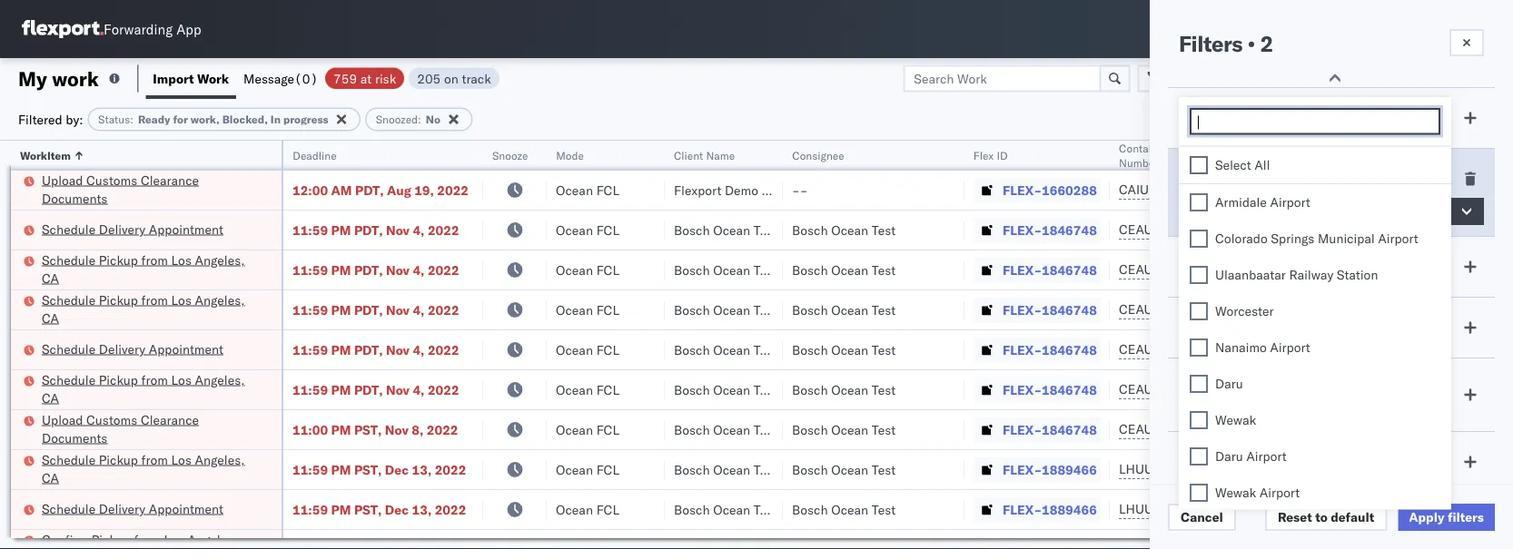 Task type: locate. For each thing, give the bounding box(es) containing it.
filters • 2
[[1179, 30, 1273, 57]]

numbers inside container numbers
[[1119, 156, 1164, 169]]

customs
[[86, 172, 137, 188], [86, 412, 137, 428]]

flex id button
[[965, 144, 1092, 163]]

my work
[[18, 66, 99, 91]]

8 pm from the top
[[331, 502, 351, 518]]

5 hlxu8034992 from the top
[[1312, 381, 1401, 397]]

2 ceau7522281, hlxu6269489, hlxu8034992 from the top
[[1119, 262, 1401, 277]]

2 vertical spatial schedule delivery appointment
[[42, 501, 223, 517]]

departure
[[1179, 171, 1241, 187]]

schedule delivery appointment for 2nd schedule delivery appointment button from the bottom of the page
[[42, 341, 223, 357]]

flex-
[[1003, 182, 1042, 198], [1003, 222, 1042, 238], [1003, 262, 1042, 278], [1003, 302, 1042, 318], [1003, 342, 1042, 358], [1003, 382, 1042, 398], [1003, 422, 1042, 438], [1003, 462, 1042, 478], [1003, 502, 1042, 518]]

0 vertical spatial daru
[[1215, 376, 1243, 391]]

workitem
[[20, 149, 71, 162]]

ocean fcl for fourth schedule pickup from los angeles, ca link from the top
[[556, 462, 619, 478]]

confirm pickup from los angeles, button
[[42, 531, 258, 550]]

municipal
[[1318, 230, 1375, 246]]

11:59
[[292, 222, 328, 238], [292, 262, 328, 278], [292, 302, 328, 318], [292, 342, 328, 358], [292, 382, 328, 398], [292, 462, 328, 478], [292, 502, 328, 518]]

ca for 4th schedule pickup from los angeles, ca link from the bottom of the page
[[42, 270, 59, 286]]

test123456 down nanaimo airport
[[1237, 382, 1314, 398]]

3 ocean fcl from the top
[[556, 262, 619, 278]]

2 vertical spatial delivery
[[99, 501, 145, 517]]

6 ceau7522281, from the top
[[1119, 421, 1212, 437]]

2 1889466 from the top
[[1042, 502, 1097, 518]]

los inside confirm pickup from los angeles,
[[164, 532, 184, 548]]

forwarding app
[[104, 20, 201, 38]]

1889466 for schedule delivery appointment
[[1042, 502, 1097, 518]]

hlxu8034992 for 4th schedule pickup from los angeles, ca link from the bottom of the page
[[1312, 262, 1401, 277]]

ceau7522281, hlxu6269489, hlxu8034992 down nanaimo airport
[[1119, 381, 1401, 397]]

1 vertical spatial lhuu7894563,
[[1119, 501, 1213, 517]]

1 vertical spatial port
[[1224, 259, 1250, 275]]

3 delivery from the top
[[99, 501, 145, 517]]

upload customs clearance documents
[[42, 172, 199, 206], [42, 412, 199, 446]]

2 vertical spatial schedule delivery appointment button
[[42, 500, 223, 520]]

client name down file
[[1179, 110, 1254, 126]]

lhuu7894563, uetu5238478 down carrier name
[[1119, 501, 1305, 517]]

upload customs clearance documents button for 11:00 pm pst, nov 8, 2022
[[42, 411, 258, 449]]

1 horizontal spatial :
[[418, 113, 421, 126]]

5 ocean fcl from the top
[[556, 342, 619, 358]]

1 vertical spatial upload customs clearance documents
[[42, 412, 199, 446]]

pm for schedule delivery appointment link associated with first schedule delivery appointment button from the bottom of the page
[[331, 502, 351, 518]]

13, for schedule delivery appointment
[[412, 502, 432, 518]]

caiu7969337
[[1119, 182, 1204, 198]]

colorado
[[1215, 230, 1268, 246]]

1 lhuu7894563, uetu5238478 from the top
[[1119, 461, 1305, 477]]

name down file exception
[[1219, 110, 1254, 126]]

2 schedule delivery appointment from the top
[[42, 341, 223, 357]]

: for snoozed
[[418, 113, 421, 126]]

client name inside 'button'
[[674, 149, 735, 162]]

1 ca from the top
[[42, 270, 59, 286]]

flexport. image
[[22, 20, 104, 38]]

hlxu6269489, for second schedule pickup from los angeles, ca link from the bottom of the page
[[1216, 381, 1309, 397]]

0 vertical spatial flex-1889466
[[1003, 462, 1097, 478]]

1 vertical spatial upload customs clearance documents button
[[42, 411, 258, 449]]

upload customs clearance documents link for 12:00 am pdt, aug 19, 2022
[[42, 171, 258, 208]]

4 resize handle column header from the left
[[643, 141, 665, 550]]

schedule delivery appointment for first schedule delivery appointment button from the top of the page
[[42, 221, 223, 237]]

2 clearance from the top
[[141, 412, 199, 428]]

ceau7522281, hlxu6269489, hlxu8034992 down ulaanbaatar
[[1119, 302, 1401, 317]]

ocean
[[556, 182, 593, 198], [556, 222, 593, 238], [713, 222, 750, 238], [831, 222, 869, 238], [556, 262, 593, 278], [713, 262, 750, 278], [831, 262, 869, 278], [556, 302, 593, 318], [713, 302, 750, 318], [831, 302, 869, 318], [556, 342, 593, 358], [713, 342, 750, 358], [831, 342, 869, 358], [556, 382, 593, 398], [713, 382, 750, 398], [831, 382, 869, 398], [556, 422, 593, 438], [713, 422, 750, 438], [831, 422, 869, 438], [556, 462, 593, 478], [713, 462, 750, 478], [831, 462, 869, 478], [556, 502, 593, 518], [713, 502, 750, 518], [831, 502, 869, 518]]

2 daru from the top
[[1215, 448, 1243, 464]]

8 flex- from the top
[[1003, 462, 1042, 478]]

documents for 11:00
[[42, 430, 107, 446]]

1 appointment from the top
[[149, 221, 223, 237]]

0 vertical spatial upload customs clearance documents link
[[42, 171, 258, 208]]

1 vertical spatial client name
[[674, 149, 735, 162]]

2022 for 4th schedule pickup from los angeles, ca link from the bottom of the page
[[428, 262, 459, 278]]

2 resize handle column header from the left
[[461, 141, 483, 550]]

nanaimo
[[1215, 339, 1267, 355]]

1 vertical spatial schedule delivery appointment button
[[42, 340, 223, 360]]

flex-1660288 button
[[974, 178, 1101, 203], [974, 178, 1101, 203]]

6 ceau7522281, hlxu6269489, hlxu8034992 from the top
[[1119, 421, 1401, 437]]

1 pst, from the top
[[354, 422, 382, 438]]

ceau7522281, hlxu6269489, hlxu8034992 down armidale airport
[[1119, 222, 1401, 238]]

test123456
[[1237, 222, 1314, 238], [1237, 262, 1314, 278], [1237, 302, 1314, 318], [1237, 342, 1314, 358], [1237, 382, 1314, 398], [1237, 422, 1314, 438]]

1846748 for 11:00 pm pst, nov 8, 2022's upload customs clearance documents link
[[1042, 422, 1097, 438]]

4 ca from the top
[[42, 470, 59, 486]]

0 horizontal spatial :
[[130, 113, 133, 126]]

None text field
[[1196, 114, 1439, 130]]

ceau7522281, for 4th schedule pickup from los angeles, ca link from the bottom of the page
[[1119, 262, 1212, 277]]

1 vertical spatial schedule delivery appointment
[[42, 341, 223, 357]]

2 hlxu6269489, from the top
[[1216, 262, 1309, 277]]

None checkbox
[[1190, 156, 1208, 174], [1190, 193, 1208, 211], [1190, 229, 1208, 248], [1190, 266, 1208, 284], [1190, 302, 1208, 320], [1190, 411, 1208, 429], [1190, 156, 1208, 174], [1190, 193, 1208, 211], [1190, 229, 1208, 248], [1190, 266, 1208, 284], [1190, 302, 1208, 320], [1190, 411, 1208, 429]]

uetu5238478 down wewak airport
[[1216, 501, 1305, 517]]

0 vertical spatial wewak
[[1215, 412, 1256, 428]]

fcl for 2nd schedule pickup from los angeles, ca link from the top
[[596, 302, 619, 318]]

1 13, from the top
[[412, 462, 432, 478]]

0 vertical spatial upload customs clearance documents button
[[42, 171, 258, 209]]

2 vertical spatial port
[[1212, 320, 1238, 336]]

3 11:59 pm pdt, nov 4, 2022 from the top
[[292, 302, 459, 318]]

1 vertical spatial uetu5238478
[[1216, 501, 1305, 517]]

ceau7522281, hlxu6269489, hlxu8034992 up daru airport
[[1119, 421, 1401, 437]]

test123456 down springs on the right of page
[[1237, 262, 1314, 278]]

10 resize handle column header from the left
[[1481, 141, 1502, 550]]

daru
[[1215, 376, 1243, 391], [1215, 448, 1243, 464]]

filtered
[[18, 111, 62, 127]]

: left the no
[[418, 113, 421, 126]]

airport for nanaimo airport
[[1270, 339, 1310, 355]]

abcdefg78456546 down wewak airport
[[1237, 502, 1359, 518]]

ceau7522281, for 2nd schedule pickup from los angeles, ca link from the top
[[1119, 302, 1212, 317]]

delivery
[[99, 221, 145, 237], [99, 341, 145, 357], [99, 501, 145, 517]]

filtered by:
[[18, 111, 83, 127]]

12:00
[[292, 182, 328, 198]]

colorado springs municipal airport
[[1215, 230, 1419, 246]]

0 vertical spatial dec
[[385, 462, 409, 478]]

1 upload customs clearance documents from the top
[[42, 172, 199, 206]]

ca
[[42, 270, 59, 286], [42, 310, 59, 326], [42, 390, 59, 406], [42, 470, 59, 486]]

schedule pickup from los angeles, ca
[[42, 252, 245, 286], [42, 292, 245, 326], [42, 372, 245, 406], [42, 452, 245, 486]]

8,
[[412, 422, 424, 438]]

name up demo
[[706, 149, 735, 162]]

3 appointment from the top
[[149, 501, 223, 517]]

Search Shipments (/) text field
[[1165, 15, 1341, 43]]

appointment
[[149, 221, 223, 237], [149, 341, 223, 357], [149, 501, 223, 517]]

risk
[[375, 70, 396, 86]]

1 daru from the top
[[1215, 376, 1243, 391]]

angeles, inside confirm pickup from los angeles,
[[188, 532, 238, 548]]

1 horizontal spatial numbers
[[1303, 149, 1348, 162]]

2 vertical spatial pst,
[[354, 502, 382, 518]]

0 horizontal spatial client name
[[674, 149, 735, 162]]

1 abcdefg78456546 from the top
[[1237, 462, 1359, 478]]

1 vertical spatial schedule delivery appointment link
[[42, 340, 223, 358]]

test123456 up nanaimo airport
[[1237, 302, 1314, 318]]

lhuu7894563, uetu5238478 up cancel
[[1119, 461, 1305, 477]]

angeles, for 2nd schedule pickup from los angeles, ca link from the top
[[195, 292, 245, 308]]

airport for armidale airport
[[1270, 194, 1311, 210]]

flex- for 11:00 pm pst, nov 8, 2022's upload customs clearance documents link
[[1003, 422, 1042, 438]]

2 upload from the top
[[42, 412, 83, 428]]

mbl/mawb numbers
[[1237, 149, 1348, 162]]

wewak down terminal (firms code) at the bottom right
[[1215, 412, 1256, 428]]

1 delivery from the top
[[99, 221, 145, 237]]

hlxu6269489, down ulaanbaatar
[[1216, 302, 1309, 317]]

1 vertical spatial upload
[[42, 412, 83, 428]]

uetu5238478 for schedule delivery appointment
[[1216, 501, 1305, 517]]

9 ocean fcl from the top
[[556, 502, 619, 518]]

ca for second schedule pickup from los angeles, ca link from the bottom of the page
[[42, 390, 59, 406]]

list box
[[1179, 147, 1452, 550]]

airport up springs on the right of page
[[1270, 194, 1311, 210]]

ocean fcl
[[556, 182, 619, 198], [556, 222, 619, 238], [556, 262, 619, 278], [556, 302, 619, 318], [556, 342, 619, 358], [556, 382, 619, 398], [556, 422, 619, 438], [556, 462, 619, 478], [556, 502, 619, 518]]

angeles,
[[195, 252, 245, 268], [195, 292, 245, 308], [195, 372, 245, 388], [195, 452, 245, 468], [188, 532, 238, 548]]

ceau7522281, for 11:00 pm pst, nov 8, 2022's upload customs clearance documents link
[[1119, 421, 1212, 437]]

2 appointment from the top
[[149, 341, 223, 357]]

upload customs clearance documents button for 12:00 am pdt, aug 19, 2022
[[42, 171, 258, 209]]

4 11:59 from the top
[[292, 342, 328, 358]]

1 vertical spatial documents
[[42, 430, 107, 446]]

4 1846748 from the top
[[1042, 342, 1097, 358]]

0 vertical spatial schedule delivery appointment button
[[42, 220, 223, 240]]

airport right nanaimo
[[1270, 339, 1310, 355]]

upload customs clearance documents link for 11:00 pm pst, nov 8, 2022
[[42, 411, 258, 447]]

consignee right demo
[[762, 182, 823, 198]]

3 schedule pickup from los angeles, ca link from the top
[[42, 371, 258, 407]]

3 hlxu8034992 from the top
[[1312, 302, 1401, 317]]

2 : from the left
[[418, 113, 421, 126]]

customs for 11:00 pm pst, nov 8, 2022
[[86, 412, 137, 428]]

to
[[1315, 510, 1328, 525]]

4,
[[413, 222, 425, 238], [413, 262, 425, 278], [413, 302, 425, 318], [413, 342, 425, 358], [413, 382, 425, 398]]

7 flex- from the top
[[1003, 422, 1042, 438]]

appointment for first schedule delivery appointment button from the bottom of the page
[[149, 501, 223, 517]]

4 hlxu6269489, from the top
[[1216, 342, 1309, 357]]

appointment for 2nd schedule delivery appointment button from the bottom of the page
[[149, 341, 223, 357]]

file exception
[[1204, 70, 1289, 86]]

0 vertical spatial upload customs clearance documents
[[42, 172, 199, 206]]

schedule delivery appointment button
[[42, 220, 223, 240], [42, 340, 223, 360], [42, 500, 223, 520]]

4 schedule pickup from los angeles, ca link from the top
[[42, 451, 258, 487]]

6 fcl from the top
[[596, 382, 619, 398]]

5 4, from the top
[[413, 382, 425, 398]]

flex- for second schedule pickup from los angeles, ca link from the bottom of the page
[[1003, 382, 1042, 398]]

0 vertical spatial schedule delivery appointment
[[42, 221, 223, 237]]

2 wewak from the top
[[1215, 485, 1256, 500]]

consignee up --
[[792, 149, 844, 162]]

-
[[792, 182, 800, 198], [800, 182, 808, 198]]

ceau7522281, hlxu6269489, hlxu8034992 down colorado
[[1119, 262, 1401, 277]]

delivery for first schedule delivery appointment button from the bottom of the page
[[99, 501, 145, 517]]

0 vertical spatial clearance
[[141, 172, 199, 188]]

deadline
[[292, 149, 336, 162]]

0 vertical spatial upload
[[42, 172, 83, 188]]

airport up reset
[[1260, 485, 1300, 500]]

all
[[1255, 157, 1270, 173]]

ceau7522281, hlxu6269489, hlxu8034992 up (firms
[[1119, 342, 1401, 357]]

1 vertical spatial upload customs clearance documents link
[[42, 411, 258, 447]]

lhuu7894563, uetu5238478 for schedule pickup from los angeles, ca
[[1119, 461, 1305, 477]]

documents for 12:00
[[42, 190, 107, 206]]

in
[[271, 113, 281, 126]]

0 vertical spatial lhuu7894563, uetu5238478
[[1119, 461, 1305, 477]]

1 vertical spatial clearance
[[141, 412, 199, 428]]

resize handle column header for container numbers
[[1206, 141, 1228, 550]]

1 uetu5238478 from the top
[[1216, 461, 1305, 477]]

dec
[[385, 462, 409, 478], [385, 502, 409, 518]]

hlxu6269489, up (firms
[[1216, 342, 1309, 357]]

1 ocean fcl from the top
[[556, 182, 619, 198]]

ocean fcl for 2nd schedule pickup from los angeles, ca link from the top
[[556, 302, 619, 318]]

pdt, for 12:00 am pdt, aug 19, 2022's upload customs clearance documents link
[[355, 182, 384, 198]]

1 horizontal spatial client
[[1179, 110, 1216, 126]]

flexport demo consignee
[[674, 182, 823, 198]]

airport up wewak airport
[[1247, 448, 1287, 464]]

hlxu6269489, down colorado
[[1216, 262, 1309, 277]]

0 horizontal spatial numbers
[[1119, 156, 1164, 169]]

port up armidale airport
[[1244, 171, 1271, 187]]

ocean fcl for second schedule pickup from los angeles, ca link from the bottom of the page
[[556, 382, 619, 398]]

2 schedule pickup from los angeles, ca link from the top
[[42, 291, 258, 327]]

5 fcl from the top
[[596, 342, 619, 358]]

ocean fcl for 11:00 pm pst, nov 8, 2022's upload customs clearance documents link
[[556, 422, 619, 438]]

hlxu6269489, up daru airport
[[1216, 421, 1309, 437]]

1 vertical spatial delivery
[[99, 341, 145, 357]]

port up nanaimo
[[1212, 320, 1238, 336]]

1 vertical spatial dec
[[385, 502, 409, 518]]

1 vertical spatial name
[[706, 149, 735, 162]]

0 vertical spatial client
[[1179, 110, 1216, 126]]

no
[[426, 113, 440, 126]]

test123456 down armidale airport
[[1237, 222, 1314, 238]]

test123456 up daru airport
[[1237, 422, 1314, 438]]

0 vertical spatial 11:59 pm pst, dec 13, 2022
[[292, 462, 466, 478]]

2 11:59 pm pdt, nov 4, 2022 from the top
[[292, 262, 459, 278]]

client name up flexport
[[674, 149, 735, 162]]

hlxu6269489, down nanaimo airport
[[1216, 381, 1309, 397]]

1 vertical spatial pst,
[[354, 462, 382, 478]]

mode button
[[547, 144, 647, 163]]

4 11:59 pm pdt, nov 4, 2022 from the top
[[292, 342, 459, 358]]

1 flex- from the top
[[1003, 182, 1042, 198]]

ulaanbaatar
[[1215, 267, 1286, 282]]

None checkbox
[[1190, 338, 1208, 357], [1190, 375, 1208, 393], [1190, 447, 1208, 466], [1190, 484, 1208, 502], [1190, 338, 1208, 357], [1190, 375, 1208, 393], [1190, 447, 1208, 466], [1190, 484, 1208, 502]]

worcester
[[1215, 303, 1274, 319]]

1 vertical spatial 11:59 pm pst, dec 13, 2022
[[292, 502, 466, 518]]

schedule delivery appointment link for first schedule delivery appointment button from the top of the page
[[42, 220, 223, 238]]

0 vertical spatial appointment
[[149, 221, 223, 237]]

11:59 pm pst, dec 13, 2022 for schedule delivery appointment
[[292, 502, 466, 518]]

confirm pickup from los angeles,
[[42, 532, 238, 550]]

daru airport
[[1215, 448, 1287, 464]]

test123456 up (firms
[[1237, 342, 1314, 358]]

apply
[[1409, 510, 1445, 525]]

pm for 11:00 pm pst, nov 8, 2022's upload customs clearance documents link
[[331, 422, 351, 438]]

1 vertical spatial lhuu7894563, uetu5238478
[[1119, 501, 1305, 517]]

0 vertical spatial port
[[1244, 171, 1271, 187]]

client
[[1179, 110, 1216, 126], [674, 149, 703, 162]]

pst,
[[354, 422, 382, 438], [354, 462, 382, 478], [354, 502, 382, 518]]

pdt,
[[355, 182, 384, 198], [354, 222, 383, 238], [354, 262, 383, 278], [354, 302, 383, 318], [354, 342, 383, 358], [354, 382, 383, 398]]

ca for 2nd schedule pickup from los angeles, ca link from the top
[[42, 310, 59, 326]]

0 vertical spatial uetu5238478
[[1216, 461, 1305, 477]]

from
[[141, 252, 168, 268], [141, 292, 168, 308], [141, 372, 168, 388], [141, 452, 168, 468], [134, 532, 161, 548]]

2022 for fourth schedule pickup from los angeles, ca link from the top
[[435, 462, 466, 478]]

resize handle column header for client name
[[761, 141, 783, 550]]

flex-1889466
[[1003, 462, 1097, 478], [1003, 502, 1097, 518]]

2 - from the left
[[800, 182, 808, 198]]

2 schedule pickup from los angeles, ca button from the top
[[42, 291, 258, 329]]

1 vertical spatial abcdefg78456546
[[1237, 502, 1359, 518]]

port for final port
[[1212, 320, 1238, 336]]

import
[[153, 70, 194, 86]]

blocked,
[[222, 113, 268, 126]]

1 vertical spatial daru
[[1215, 448, 1243, 464]]

0 vertical spatial abcdefg78456546
[[1237, 462, 1359, 478]]

ceau7522281,
[[1119, 222, 1212, 238], [1119, 262, 1212, 277], [1119, 302, 1212, 317], [1119, 342, 1212, 357], [1119, 381, 1212, 397], [1119, 421, 1212, 437]]

reset to default button
[[1265, 504, 1387, 531]]

9 fcl from the top
[[596, 502, 619, 518]]

0 vertical spatial 13,
[[412, 462, 432, 478]]

3 fcl from the top
[[596, 262, 619, 278]]

wewak
[[1215, 412, 1256, 428], [1215, 485, 1256, 500]]

daru for daru airport
[[1215, 448, 1243, 464]]

clearance
[[141, 172, 199, 188], [141, 412, 199, 428]]

los for 2nd schedule pickup from los angeles, ca link from the top
[[171, 292, 192, 308]]

wewak for wewak airport
[[1215, 485, 1256, 500]]

0 vertical spatial pst,
[[354, 422, 382, 438]]

5 flex-1846748 from the top
[[1003, 382, 1097, 398]]

upload for 11:00 pm pst, nov 8, 2022
[[42, 412, 83, 428]]

1 horizontal spatial client name
[[1179, 110, 1254, 126]]

2 11:59 pm pst, dec 13, 2022 from the top
[[292, 502, 466, 518]]

1 vertical spatial client
[[674, 149, 703, 162]]

2 fcl from the top
[[596, 222, 619, 238]]

client name
[[1179, 110, 1254, 126], [674, 149, 735, 162]]

1 vertical spatial flex-1889466
[[1003, 502, 1097, 518]]

: left ready
[[130, 113, 133, 126]]

ceau7522281, hlxu6269489, hlxu8034992 for second schedule pickup from los angeles, ca link from the bottom of the page
[[1119, 381, 1401, 397]]

batch action button
[[1384, 65, 1503, 92]]

daru up code)
[[1215, 376, 1243, 391]]

schedule delivery appointment link
[[42, 220, 223, 238], [42, 340, 223, 358], [42, 500, 223, 518]]

abcdefg78456546 up wewak airport
[[1237, 462, 1359, 478]]

ceau7522281, hlxu6269489, hlxu8034992 for 4th schedule pickup from los angeles, ca link from the bottom of the page
[[1119, 262, 1401, 277]]

client up flexport
[[674, 149, 703, 162]]

wewak down carrier name
[[1215, 485, 1256, 500]]

mbl/mawb
[[1237, 149, 1300, 162]]

:
[[130, 113, 133, 126], [418, 113, 421, 126]]

0 vertical spatial consignee
[[792, 149, 844, 162]]

from inside confirm pickup from los angeles,
[[134, 532, 161, 548]]

2 upload customs clearance documents from the top
[[42, 412, 199, 446]]

0 vertical spatial customs
[[86, 172, 137, 188]]

0 vertical spatial delivery
[[99, 221, 145, 237]]

airport right municipal
[[1378, 230, 1419, 246]]

upload customs clearance documents for 11:00 pm pst, nov 8, 2022
[[42, 412, 199, 446]]

name
[[1219, 110, 1254, 126], [706, 149, 735, 162], [1225, 454, 1261, 470]]

hlxu8034992 for 11:00 pm pst, nov 8, 2022's upload customs clearance documents link
[[1312, 421, 1401, 437]]

1 vertical spatial 1889466
[[1042, 502, 1097, 518]]

1 dec from the top
[[385, 462, 409, 478]]

resize handle column header
[[260, 141, 282, 550], [461, 141, 483, 550], [525, 141, 547, 550], [643, 141, 665, 550], [761, 141, 783, 550], [943, 141, 965, 550], [1088, 141, 1110, 550], [1206, 141, 1228, 550], [1433, 141, 1455, 550], [1481, 141, 1502, 550]]

hlxu6269489, down armidale airport
[[1216, 222, 1309, 238]]

6 ocean fcl from the top
[[556, 382, 619, 398]]

1 vertical spatial wewak
[[1215, 485, 1256, 500]]

2 ceau7522281, from the top
[[1119, 262, 1212, 277]]

am
[[331, 182, 352, 198]]

5 1846748 from the top
[[1042, 382, 1097, 398]]

numbers down the container
[[1119, 156, 1164, 169]]

pdt, for 2nd schedule pickup from los angeles, ca link from the top
[[354, 302, 383, 318]]

6 1846748 from the top
[[1042, 422, 1097, 438]]

1846748 for 2nd schedule pickup from los angeles, ca link from the top
[[1042, 302, 1097, 318]]

uetu5238478 up wewak airport
[[1216, 461, 1305, 477]]

1846748
[[1042, 222, 1097, 238], [1042, 262, 1097, 278], [1042, 302, 1097, 318], [1042, 342, 1097, 358], [1042, 382, 1097, 398], [1042, 422, 1097, 438]]

lhuu7894563, for schedule delivery appointment
[[1119, 501, 1213, 517]]

6 flex- from the top
[[1003, 382, 1042, 398]]

schedule delivery appointment link for 2nd schedule delivery appointment button from the bottom of the page
[[42, 340, 223, 358]]

nov for 11:00 pm pst, nov 8, 2022's upload customs clearance documents link
[[385, 422, 409, 438]]

daru up wewak airport
[[1215, 448, 1243, 464]]

hlxu6269489,
[[1216, 222, 1309, 238], [1216, 262, 1309, 277], [1216, 302, 1309, 317], [1216, 342, 1309, 357], [1216, 381, 1309, 397], [1216, 421, 1309, 437]]

0 vertical spatial lhuu7894563,
[[1119, 461, 1213, 477]]

2 vertical spatial schedule delivery appointment link
[[42, 500, 223, 518]]

pm for 2nd schedule pickup from los angeles, ca link from the top
[[331, 302, 351, 318]]

1 vertical spatial appointment
[[149, 341, 223, 357]]

12:00 am pdt, aug 19, 2022
[[292, 182, 469, 198]]

name up wewak airport
[[1225, 454, 1261, 470]]

from for confirm pickup from los angeles, link
[[134, 532, 161, 548]]

fcl for 4th schedule pickup from los angeles, ca link from the bottom of the page
[[596, 262, 619, 278]]

205 on track
[[417, 70, 491, 86]]

schedule delivery appointment link for first schedule delivery appointment button from the bottom of the page
[[42, 500, 223, 518]]

lhuu7894563, down carrier
[[1119, 501, 1213, 517]]

fcl for 12:00 am pdt, aug 19, 2022's upload customs clearance documents link
[[596, 182, 619, 198]]

port down colorado
[[1224, 259, 1250, 275]]

1 upload customs clearance documents link from the top
[[42, 171, 258, 208]]

upload customs clearance documents link
[[42, 171, 258, 208], [42, 411, 258, 447]]

5 ceau7522281, from the top
[[1119, 381, 1212, 397]]

1 vertical spatial 13,
[[412, 502, 432, 518]]

client down file
[[1179, 110, 1216, 126]]

2 ca from the top
[[42, 310, 59, 326]]

0 vertical spatial 1889466
[[1042, 462, 1097, 478]]

nov for 4th schedule pickup from los angeles, ca link from the bottom of the page
[[386, 262, 410, 278]]

7 fcl from the top
[[596, 422, 619, 438]]

0 horizontal spatial client
[[674, 149, 703, 162]]

1 schedule pickup from los angeles, ca from the top
[[42, 252, 245, 286]]

2 pst, from the top
[[354, 462, 382, 478]]

ready
[[138, 113, 170, 126]]

1 vertical spatial customs
[[86, 412, 137, 428]]

0 vertical spatial schedule delivery appointment link
[[42, 220, 223, 238]]

9 flex- from the top
[[1003, 502, 1042, 518]]

3 schedule from the top
[[42, 292, 96, 308]]

2 abcdefg78456546 from the top
[[1237, 502, 1359, 518]]

1 schedule delivery appointment link from the top
[[42, 220, 223, 238]]

code)
[[1179, 393, 1223, 409]]

flex-1889466 button
[[974, 457, 1101, 483], [974, 457, 1101, 483], [974, 497, 1101, 523], [974, 497, 1101, 523]]

1 documents from the top
[[42, 190, 107, 206]]

lhuu7894563, up cancel
[[1119, 461, 1213, 477]]

numbers up ymluw236679313
[[1303, 149, 1348, 162]]

0 vertical spatial documents
[[42, 190, 107, 206]]

bosch
[[674, 222, 710, 238], [792, 222, 828, 238], [674, 262, 710, 278], [792, 262, 828, 278], [674, 302, 710, 318], [792, 302, 828, 318], [674, 342, 710, 358], [792, 342, 828, 358], [674, 382, 710, 398], [792, 382, 828, 398], [674, 422, 710, 438], [792, 422, 828, 438], [674, 462, 710, 478], [792, 462, 828, 478], [674, 502, 710, 518], [792, 502, 828, 518]]

file
[[1204, 70, 1226, 86]]

carrier
[[1179, 454, 1222, 470]]

2 vertical spatial appointment
[[149, 501, 223, 517]]

resize handle column header for workitem
[[260, 141, 282, 550]]



Task type: describe. For each thing, give the bounding box(es) containing it.
6 schedule from the top
[[42, 452, 96, 468]]

aug
[[387, 182, 411, 198]]

demo
[[725, 182, 759, 198]]

filters
[[1448, 510, 1484, 525]]

4 pm from the top
[[331, 342, 351, 358]]

terminal
[[1179, 381, 1232, 396]]

1 pm from the top
[[331, 222, 351, 238]]

cancel button
[[1168, 504, 1236, 531]]

7 11:59 from the top
[[292, 502, 328, 518]]

11:59 pm pst, dec 13, 2022 for schedule pickup from los angeles, ca
[[292, 462, 466, 478]]

1 schedule pickup from los angeles, ca link from the top
[[42, 251, 258, 287]]

nov for second schedule pickup from los angeles, ca link from the bottom of the page
[[386, 382, 410, 398]]

nanaimo airport
[[1215, 339, 1310, 355]]

3 schedule pickup from los angeles, ca button from the top
[[42, 371, 258, 409]]

pm for second schedule pickup from los angeles, ca link from the bottom of the page
[[331, 382, 351, 398]]

0 vertical spatial name
[[1219, 110, 1254, 126]]

pst, for schedule pickup from los angeles, ca
[[354, 462, 382, 478]]

action
[[1451, 70, 1491, 86]]

terminal (firms code)
[[1179, 381, 1283, 409]]

hlxu8034992 for 2nd schedule pickup from los angeles, ca link from the top
[[1312, 302, 1401, 317]]

list box containing select all
[[1179, 147, 1452, 550]]

on
[[444, 70, 459, 86]]

4 ceau7522281, hlxu6269489, hlxu8034992 from the top
[[1119, 342, 1401, 357]]

pm for fourth schedule pickup from los angeles, ca link from the top
[[331, 462, 351, 478]]

import work
[[153, 70, 229, 86]]

5 schedule from the top
[[42, 372, 96, 388]]

select
[[1215, 157, 1251, 173]]

2 vertical spatial name
[[1225, 454, 1261, 470]]

1846748 for second schedule pickup from los angeles, ca link from the bottom of the page
[[1042, 382, 1097, 398]]

1 schedule pickup from los angeles, ca button from the top
[[42, 251, 258, 289]]

ceau7522281, for second schedule pickup from los angeles, ca link from the bottom of the page
[[1119, 381, 1212, 397]]

arrival
[[1179, 259, 1220, 275]]

1 hlxu6269489, from the top
[[1216, 222, 1309, 238]]

snoozed : no
[[376, 113, 440, 126]]

5 11:59 pm pdt, nov 4, 2022 from the top
[[292, 382, 459, 398]]

final
[[1179, 320, 1209, 336]]

snooze
[[492, 149, 528, 162]]

mode
[[556, 149, 584, 162]]

11:00
[[292, 422, 328, 438]]

by:
[[66, 111, 83, 127]]

resize handle column header for mode
[[643, 141, 665, 550]]

from for second schedule pickup from los angeles, ca link from the bottom of the page
[[141, 372, 168, 388]]

flex id
[[974, 149, 1008, 162]]

5 test123456 from the top
[[1237, 382, 1314, 398]]

4, for 2nd schedule pickup from los angeles, ca link from the top
[[413, 302, 425, 318]]

appointment for first schedule delivery appointment button from the top of the page
[[149, 221, 223, 237]]

205
[[417, 70, 441, 86]]

1 - from the left
[[792, 182, 800, 198]]

4 hlxu8034992 from the top
[[1312, 342, 1401, 357]]

armidale airport
[[1215, 194, 1311, 210]]

port for arrival port
[[1224, 259, 1250, 275]]

dec for schedule pickup from los angeles, ca
[[385, 462, 409, 478]]

status : ready for work, blocked, in progress
[[98, 113, 329, 126]]

uetu5238478 for schedule pickup from los angeles, ca
[[1216, 461, 1305, 477]]

apply filters button
[[1398, 504, 1495, 531]]

airport for daru airport
[[1247, 448, 1287, 464]]

name inside 'button'
[[706, 149, 735, 162]]

wewak airport
[[1215, 485, 1300, 500]]

pdt, for second schedule pickup from los angeles, ca link from the bottom of the page
[[354, 382, 383, 398]]

4 schedule pickup from los angeles, ca button from the top
[[42, 451, 258, 489]]

los for confirm pickup from los angeles, link
[[164, 532, 184, 548]]

daru for daru
[[1215, 376, 1243, 391]]

4 test123456 from the top
[[1237, 342, 1314, 358]]

at
[[360, 70, 372, 86]]

ceau7522281, hlxu6269489, hlxu8034992 for 2nd schedule pickup from los angeles, ca link from the top
[[1119, 302, 1401, 317]]

1 schedule delivery appointment button from the top
[[42, 220, 223, 240]]

19,
[[414, 182, 434, 198]]

hlxu8034992 for second schedule pickup from los angeles, ca link from the bottom of the page
[[1312, 381, 1401, 397]]

client inside 'button'
[[674, 149, 703, 162]]

work
[[52, 66, 99, 91]]

759 at risk
[[333, 70, 396, 86]]

for
[[173, 113, 188, 126]]

upload for 12:00 am pdt, aug 19, 2022
[[42, 172, 83, 188]]

ulaanbaatar railway station
[[1215, 267, 1378, 282]]

confirm
[[42, 532, 88, 548]]

numbers for container numbers
[[1119, 156, 1164, 169]]

apply filters
[[1409, 510, 1484, 525]]

message
[[243, 70, 294, 86]]

pst, for schedule delivery appointment
[[354, 502, 382, 518]]

pst, for upload customs clearance documents
[[354, 422, 382, 438]]

consignee button
[[783, 144, 946, 163]]

id
[[997, 149, 1008, 162]]

fcl for 11:00 pm pst, nov 8, 2022's upload customs clearance documents link
[[596, 422, 619, 438]]

4 schedule pickup from los angeles, ca from the top
[[42, 452, 245, 486]]

numbers for mbl/mawb numbers
[[1303, 149, 1348, 162]]

6 flex-1846748 from the top
[[1003, 422, 1097, 438]]

angeles, for second schedule pickup from los angeles, ca link from the bottom of the page
[[195, 372, 245, 388]]

1 1846748 from the top
[[1042, 222, 1097, 238]]

2 flex-1846748 from the top
[[1003, 262, 1097, 278]]

4, for second schedule pickup from los angeles, ca link from the bottom of the page
[[413, 382, 425, 398]]

carrier name
[[1179, 454, 1261, 470]]

3 flex-1846748 from the top
[[1003, 302, 1097, 318]]

1 4, from the top
[[413, 222, 425, 238]]

os button
[[1450, 8, 1491, 50]]

(0)
[[294, 70, 318, 86]]

3 11:59 from the top
[[292, 302, 328, 318]]

wewak for wewak
[[1215, 412, 1256, 428]]

6 test123456 from the top
[[1237, 422, 1314, 438]]

resize handle column header for flex id
[[1088, 141, 1110, 550]]

actions
[[1459, 149, 1496, 162]]

: for status
[[130, 113, 133, 126]]

fcl for fourth schedule pickup from los angeles, ca link from the top
[[596, 462, 619, 478]]

0 vertical spatial client name
[[1179, 110, 1254, 126]]

1 ceau7522281, from the top
[[1119, 222, 1212, 238]]

pdt, for 4th schedule pickup from los angeles, ca link from the bottom of the page
[[354, 262, 383, 278]]

flex- for 4th schedule pickup from los angeles, ca link from the bottom of the page
[[1003, 262, 1042, 278]]

2 schedule pickup from los angeles, ca from the top
[[42, 292, 245, 326]]

final port
[[1179, 320, 1238, 336]]

2 ocean fcl from the top
[[556, 222, 619, 238]]

angeles, for 4th schedule pickup from los angeles, ca link from the bottom of the page
[[195, 252, 245, 268]]

flex
[[974, 149, 994, 162]]

flex- for 12:00 am pdt, aug 19, 2022's upload customs clearance documents link
[[1003, 182, 1042, 198]]

reset to default
[[1278, 510, 1375, 525]]

lhuu7894563, for schedule pickup from los angeles, ca
[[1119, 461, 1213, 477]]

schedule delivery appointment for first schedule delivery appointment button from the bottom of the page
[[42, 501, 223, 517]]

abcdefg78456546 for schedule pickup from los angeles, ca
[[1237, 462, 1359, 478]]

1 11:59 pm pdt, nov 4, 2022 from the top
[[292, 222, 459, 238]]

container numbers button
[[1110, 137, 1210, 170]]

filters
[[1179, 30, 1243, 57]]

hlxu6269489, for 4th schedule pickup from los angeles, ca link from the bottom of the page
[[1216, 262, 1309, 277]]

progress
[[283, 113, 329, 126]]

1660288
[[1042, 182, 1097, 198]]

select all
[[1215, 157, 1270, 173]]

5 flex- from the top
[[1003, 342, 1042, 358]]

os
[[1462, 22, 1479, 36]]

resize handle column header for consignee
[[943, 141, 965, 550]]

flex-1660288
[[1003, 182, 1097, 198]]

2 schedule delivery appointment button from the top
[[42, 340, 223, 360]]

1 schedule from the top
[[42, 221, 96, 237]]

1 flex-1846748 from the top
[[1003, 222, 1097, 238]]

1 hlxu8034992 from the top
[[1312, 222, 1401, 238]]

dec for schedule delivery appointment
[[385, 502, 409, 518]]

7 schedule from the top
[[42, 501, 96, 517]]

4 flex-1846748 from the top
[[1003, 342, 1097, 358]]

2 flex- from the top
[[1003, 222, 1042, 238]]

deadline button
[[283, 144, 465, 163]]

work
[[197, 70, 229, 86]]

client name button
[[665, 144, 765, 163]]

station
[[1337, 267, 1378, 282]]

1 11:59 from the top
[[292, 222, 328, 238]]

3 schedule pickup from los angeles, ca from the top
[[42, 372, 245, 406]]

container
[[1119, 141, 1168, 155]]

message (0)
[[243, 70, 318, 86]]

1 ceau7522281, hlxu6269489, hlxu8034992 from the top
[[1119, 222, 1401, 238]]

status
[[98, 113, 130, 126]]

ocean fcl for 12:00 am pdt, aug 19, 2022's upload customs clearance documents link
[[556, 182, 619, 198]]

(firms
[[1235, 381, 1283, 396]]

flex- for 2nd schedule pickup from los angeles, ca link from the top
[[1003, 302, 1042, 318]]

1 test123456 from the top
[[1237, 222, 1314, 238]]

operator
[[1464, 149, 1508, 162]]

pickup inside confirm pickup from los angeles,
[[91, 532, 131, 548]]

3 resize handle column header from the left
[[525, 141, 547, 550]]

container numbers
[[1119, 141, 1168, 169]]

consignee inside button
[[792, 149, 844, 162]]

import work button
[[146, 58, 236, 99]]

flex- for fourth schedule pickup from los angeles, ca link from the top
[[1003, 462, 1042, 478]]

app
[[176, 20, 201, 38]]

los for second schedule pickup from los angeles, ca link from the bottom of the page
[[171, 372, 192, 388]]

arrival port
[[1179, 259, 1250, 275]]

work,
[[191, 113, 220, 126]]

ymluw236679313
[[1237, 182, 1354, 198]]

ceau7522281, hlxu6269489, hlxu8034992 for 11:00 pm pst, nov 8, 2022's upload customs clearance documents link
[[1119, 421, 1401, 437]]

2022 for 2nd schedule pickup from los angeles, ca link from the top
[[428, 302, 459, 318]]

los for 4th schedule pickup from los angeles, ca link from the bottom of the page
[[171, 252, 192, 268]]

1 vertical spatial consignee
[[762, 182, 823, 198]]

2
[[1260, 30, 1273, 57]]

4 ceau7522281, from the top
[[1119, 342, 1212, 357]]

6 11:59 from the top
[[292, 462, 328, 478]]

port for departure port
[[1244, 171, 1271, 187]]

flexport
[[674, 182, 722, 198]]

abcdefg78456546 for schedule delivery appointment
[[1237, 502, 1359, 518]]

4 4, from the top
[[413, 342, 425, 358]]

customs for 12:00 am pdt, aug 19, 2022
[[86, 172, 137, 188]]

hlxu6269489, for 11:00 pm pst, nov 8, 2022's upload customs clearance documents link
[[1216, 421, 1309, 437]]

2022 for 12:00 am pdt, aug 19, 2022's upload customs clearance documents link
[[437, 182, 469, 198]]

from for 4th schedule pickup from los angeles, ca link from the bottom of the page
[[141, 252, 168, 268]]

2 schedule from the top
[[42, 252, 96, 268]]

exception
[[1229, 70, 1289, 86]]

clearance for 12:00 am pdt, aug 19, 2022
[[141, 172, 199, 188]]

clearance for 11:00 pm pst, nov 8, 2022
[[141, 412, 199, 428]]

2 11:59 from the top
[[292, 262, 328, 278]]

ocean fcl for 4th schedule pickup from los angeles, ca link from the bottom of the page
[[556, 262, 619, 278]]

4 schedule from the top
[[42, 341, 96, 357]]

3 test123456 from the top
[[1237, 302, 1314, 318]]

railway
[[1289, 267, 1334, 282]]

2 test123456 from the top
[[1237, 262, 1314, 278]]

ca for fourth schedule pickup from los angeles, ca link from the top
[[42, 470, 59, 486]]

fcl for second schedule pickup from los angeles, ca link from the bottom of the page
[[596, 382, 619, 398]]

Search Work text field
[[903, 65, 1101, 92]]

3 schedule delivery appointment button from the top
[[42, 500, 223, 520]]

5 11:59 from the top
[[292, 382, 328, 398]]

forwarding
[[104, 20, 173, 38]]

forwarding app link
[[22, 20, 201, 38]]

workitem button
[[11, 144, 263, 163]]

delivery for 2nd schedule delivery appointment button from the bottom of the page
[[99, 341, 145, 357]]

2022 for 11:00 pm pst, nov 8, 2022's upload customs clearance documents link
[[427, 422, 458, 438]]



Task type: vqa. For each thing, say whether or not it's contained in the screenshot.
1:59 AM CDT, Nov 5, 2022 related to fifth Schedule Pickup From Los Angeles, Ca 'Link' from the bottom of the page
no



